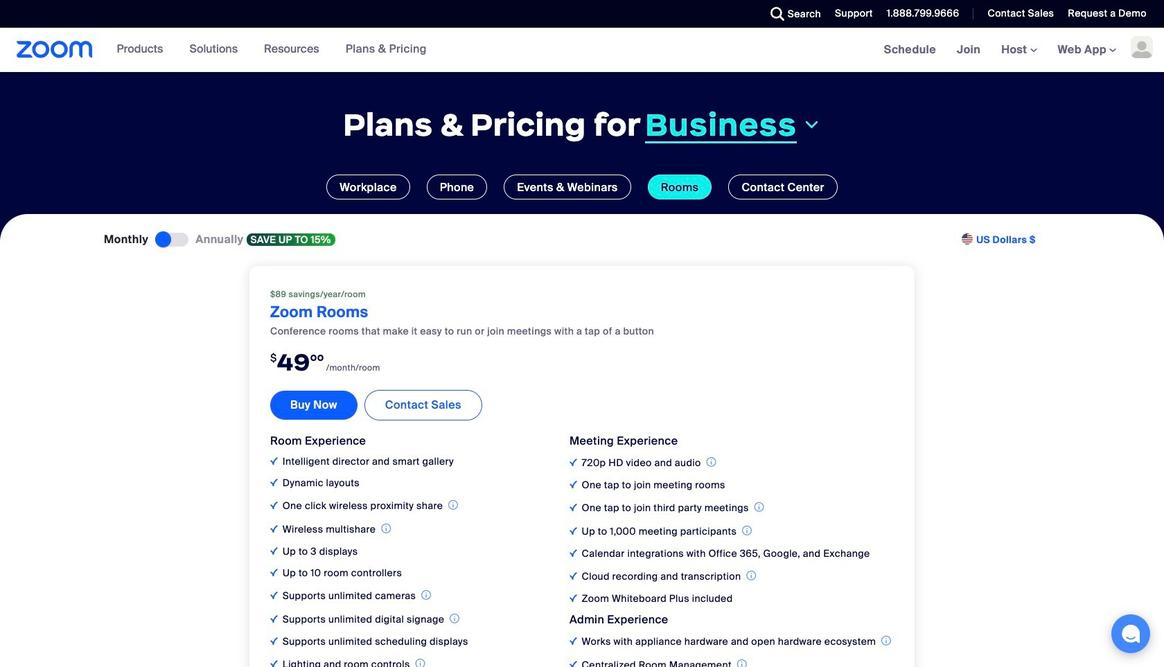 Task type: vqa. For each thing, say whether or not it's contained in the screenshot.
"application"
yes



Task type: describe. For each thing, give the bounding box(es) containing it.
meetings navigation
[[874, 28, 1165, 73]]

selected monthly element
[[156, 232, 189, 248]]

selected monthly image
[[156, 233, 189, 247]]

down image
[[803, 117, 821, 133]]



Task type: locate. For each thing, give the bounding box(es) containing it.
zoom logo image
[[17, 41, 93, 58]]

profile picture image
[[1131, 36, 1154, 58]]

info outline image
[[882, 635, 891, 649], [416, 657, 425, 668], [737, 658, 747, 668]]

application
[[270, 498, 468, 515], [270, 521, 468, 538], [270, 588, 468, 605], [270, 612, 468, 628], [570, 634, 894, 651], [270, 657, 468, 668], [570, 657, 894, 668]]

2 horizontal spatial info outline image
[[882, 635, 891, 649]]

0 horizontal spatial info outline image
[[416, 657, 425, 668]]

info outline image
[[449, 499, 458, 513], [381, 522, 391, 537], [422, 589, 431, 603], [450, 612, 460, 627]]

include image
[[270, 458, 278, 465], [570, 459, 577, 467], [270, 502, 278, 510], [570, 504, 577, 512], [570, 528, 577, 535], [270, 548, 278, 555], [270, 569, 278, 577], [570, 595, 577, 603], [570, 638, 577, 646], [270, 661, 278, 668], [570, 662, 577, 668]]

tabs of zoom services tab list
[[21, 175, 1144, 200]]

product information navigation
[[93, 28, 437, 72]]

main content
[[0, 28, 1165, 668]]

open chat image
[[1122, 625, 1141, 644]]

banner
[[0, 28, 1165, 73]]

include image
[[270, 479, 278, 487], [570, 481, 577, 489], [270, 526, 278, 533], [570, 550, 577, 557], [570, 573, 577, 580], [270, 592, 278, 600], [270, 616, 278, 623], [270, 638, 278, 646]]

1 horizontal spatial info outline image
[[737, 658, 747, 668]]



